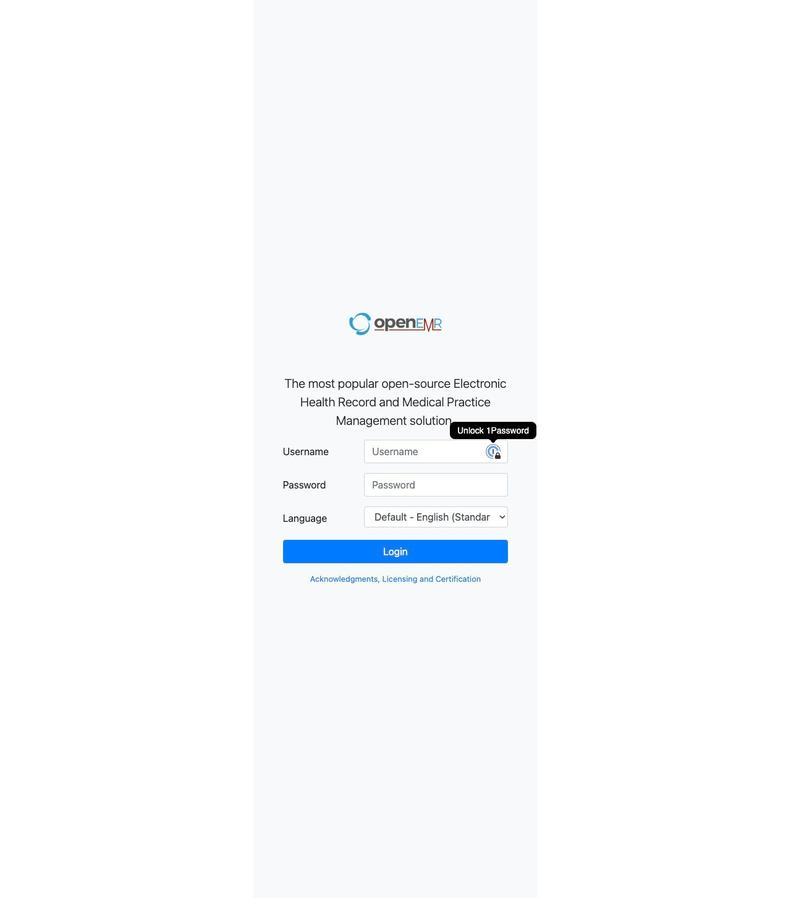 Task type: locate. For each thing, give the bounding box(es) containing it.
Username text field
[[364, 440, 508, 464]]



Task type: vqa. For each thing, say whether or not it's contained in the screenshot.
'Main Menu Logo'
no



Task type: describe. For each thing, give the bounding box(es) containing it.
Password password field
[[364, 474, 508, 497]]



